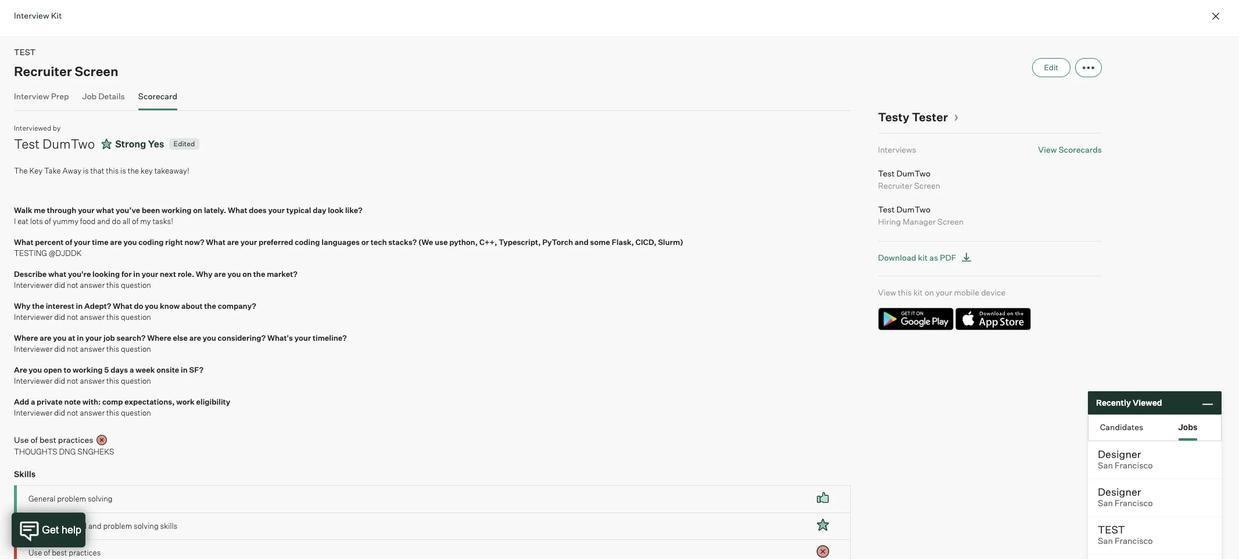 Task type: describe. For each thing, give the bounding box(es) containing it.
c++,
[[480, 238, 497, 247]]

testing
[[14, 249, 47, 258]]

considering?
[[218, 333, 266, 343]]

thoughts
[[14, 447, 57, 457]]

open
[[44, 365, 62, 375]]

on inside "describe what you're looking for in your next role. why are you on the market? interviewer did not answer this question"
[[243, 270, 252, 279]]

@djddk
[[49, 249, 82, 258]]

edited
[[174, 139, 195, 148]]

expectations,
[[125, 397, 175, 407]]

typical
[[286, 206, 311, 215]]

test inside interviewed by test dumtwo
[[14, 136, 40, 151]]

what inside walk me through your what you've been working on lately. what does your typical day look like? i eat lots of yummy food and do all of my tasks!
[[228, 206, 247, 215]]

the
[[14, 166, 28, 176]]

add
[[14, 397, 29, 407]]

this inside "describe what you're looking for in your next role. why are you on the market? interviewer did not answer this question"
[[106, 281, 119, 290]]

practices for the right definitely not icon
[[69, 549, 101, 558]]

company?
[[218, 302, 256, 311]]

hiring
[[879, 217, 901, 226]]

does
[[249, 206, 267, 215]]

did inside "describe what you're looking for in your next role. why are you on the market? interviewer did not answer this question"
[[54, 281, 65, 290]]

interviewer inside are you open to working 5 days a week onsite in sf? interviewer did not answer this question
[[14, 377, 53, 386]]

in inside why the interest in adept? what do you know about the company? interviewer did not answer this question
[[76, 302, 83, 311]]

scorecard
[[138, 91, 177, 101]]

away
[[63, 166, 81, 176]]

through
[[47, 206, 76, 215]]

san inside test san francisco
[[1098, 537, 1114, 547]]

kit
[[51, 10, 62, 20]]

else
[[173, 333, 188, 343]]

looking
[[93, 270, 120, 279]]

are right else
[[189, 333, 201, 343]]

you right else
[[203, 333, 216, 343]]

i
[[14, 217, 16, 226]]

test for test
[[14, 47, 36, 57]]

1 designer from the top
[[1098, 448, 1142, 461]]

candidates
[[1101, 422, 1144, 432]]

device
[[982, 288, 1006, 297]]

question inside where are you at in your job search? where else are you considering? what's your timeline? interviewer did not answer this question
[[121, 345, 151, 354]]

analytical
[[54, 522, 87, 531]]

this inside are you open to working 5 days a week onsite in sf? interviewer did not answer this question
[[106, 377, 119, 386]]

are right time
[[110, 238, 122, 247]]

why inside why the interest in adept? what do you know about the company? interviewer did not answer this question
[[14, 302, 31, 311]]

1 vertical spatial kit
[[914, 288, 923, 297]]

your left preferred
[[241, 238, 257, 247]]

adept?
[[84, 302, 111, 311]]

job details link
[[82, 91, 125, 108]]

look
[[328, 206, 344, 215]]

answer inside why the interest in adept? what do you know about the company? interviewer did not answer this question
[[80, 313, 105, 322]]

scorecard link
[[138, 91, 177, 108]]

you left at
[[53, 333, 66, 343]]

interviewer inside "describe what you're looking for in your next role. why are you on the market? interviewer did not answer this question"
[[14, 281, 53, 290]]

2 san from the top
[[1098, 499, 1114, 509]]

view scorecards
[[1039, 145, 1103, 155]]

comp
[[102, 397, 123, 407]]

interview for interview prep
[[14, 91, 49, 101]]

your left the job
[[85, 333, 102, 343]]

working inside walk me through your what you've been working on lately. what does your typical day look like? i eat lots of yummy food and do all of my tasks!
[[162, 206, 192, 215]]

use for the right definitely not icon
[[28, 549, 42, 558]]

5
[[104, 365, 109, 375]]

why the interest in adept? what do you know about the company? interviewer did not answer this question
[[14, 302, 256, 322]]

edit link
[[1033, 58, 1071, 77]]

and inside walk me through your what you've been working on lately. what does your typical day look like? i eat lots of yummy food and do all of my tasks!
[[97, 217, 110, 226]]

the left key
[[128, 166, 139, 176]]

you inside why the interest in adept? what do you know about the company? interviewer did not answer this question
[[145, 302, 158, 311]]

test for test san francisco
[[1098, 524, 1126, 537]]

about
[[181, 302, 203, 311]]

question inside the add a private note with: comp expectations, work eligibility interviewer did not answer this question
[[121, 409, 151, 418]]

interview prep
[[14, 91, 69, 101]]

next
[[160, 270, 176, 279]]

of right lots
[[45, 217, 51, 226]]

(we
[[419, 238, 433, 247]]

on inside walk me through your what you've been working on lately. what does your typical day look like? i eat lots of yummy food and do all of my tasks!
[[193, 206, 202, 215]]

what inside walk me through your what you've been working on lately. what does your typical day look like? i eat lots of yummy food and do all of my tasks!
[[96, 206, 114, 215]]

sf?
[[189, 365, 204, 375]]

1 horizontal spatial definitely not image
[[816, 545, 830, 559]]

why inside "describe what you're looking for in your next role. why are you on the market? interviewer did not answer this question"
[[196, 270, 213, 279]]

been
[[142, 206, 160, 215]]

some
[[590, 238, 610, 247]]

2 vertical spatial and
[[88, 522, 101, 531]]

0 horizontal spatial problem
[[57, 495, 86, 504]]

week
[[136, 365, 155, 375]]

work
[[176, 397, 195, 407]]

you inside "describe what you're looking for in your next role. why are you on the market? interviewer did not answer this question"
[[228, 270, 241, 279]]

general problem solving
[[28, 495, 113, 504]]

skills
[[14, 470, 36, 479]]

like?
[[345, 206, 363, 215]]

and inside what percent of your time are you coding right now? what are your preferred coding languages or tech stacks? (we use python, c++, typescript, pytorch and some flask, cicd, slurm) testing @djddk
[[575, 238, 589, 247]]

your inside "describe what you're looking for in your next role. why are you on the market? interviewer did not answer this question"
[[142, 270, 158, 279]]

testy tester
[[879, 110, 949, 124]]

interviews
[[879, 145, 917, 155]]

this inside where are you at in your job search? where else are you considering? what's your timeline? interviewer did not answer this question
[[106, 345, 119, 354]]

of up thoughts
[[31, 435, 38, 445]]

of down general
[[44, 549, 50, 558]]

yes image
[[816, 491, 830, 505]]

percent
[[35, 238, 64, 247]]

your right what's
[[295, 333, 311, 343]]

food
[[80, 217, 96, 226]]

thoughts dng sngheks
[[14, 447, 114, 457]]

dng
[[59, 447, 76, 457]]

you're
[[68, 270, 91, 279]]

in inside are you open to working 5 days a week onsite in sf? interviewer did not answer this question
[[181, 365, 188, 375]]

key
[[141, 166, 153, 176]]

your up food
[[78, 206, 95, 215]]

what up testing
[[14, 238, 34, 247]]

dumtwo for test dumtwo recruiter screen
[[897, 168, 931, 178]]

search?
[[117, 333, 146, 343]]

2 where from the left
[[147, 333, 171, 343]]

1 where from the left
[[14, 333, 38, 343]]

1 vertical spatial solving
[[134, 522, 159, 531]]

test for test dumtwo hiring manager screen
[[879, 204, 895, 214]]

not inside where are you at in your job search? where else are you considering? what's your timeline? interviewer did not answer this question
[[67, 345, 78, 354]]

interviewer inside where are you at in your job search? where else are you considering? what's your timeline? interviewer did not answer this question
[[14, 345, 53, 354]]

1 coding from the left
[[139, 238, 164, 247]]

2 horizontal spatial on
[[925, 288, 935, 297]]

eat
[[18, 217, 29, 226]]

preferred
[[259, 238, 293, 247]]

this down download
[[898, 288, 912, 297]]

what inside why the interest in adept? what do you know about the company? interviewer did not answer this question
[[113, 302, 132, 311]]

1 san from the top
[[1098, 461, 1114, 472]]

mobile
[[955, 288, 980, 297]]

key
[[29, 166, 43, 176]]

0 vertical spatial screen
[[75, 63, 118, 79]]

2 is from the left
[[120, 166, 126, 176]]

what percent of your time are you coding right now? what are your preferred coding languages or tech stacks? (we use python, c++, typescript, pytorch and some flask, cicd, slurm) testing @djddk
[[14, 238, 684, 258]]

day
[[313, 206, 326, 215]]

1 vertical spatial strong yes image
[[816, 518, 830, 532]]

test for test dumtwo recruiter screen
[[879, 168, 895, 178]]

note
[[64, 397, 81, 407]]

that
[[90, 166, 104, 176]]

1 is from the left
[[83, 166, 89, 176]]

interviewed by test dumtwo
[[14, 124, 95, 151]]

strong for strong yes
[[115, 138, 146, 150]]

are you open to working 5 days a week onsite in sf? interviewer did not answer this question
[[14, 365, 204, 386]]

view scorecards button
[[1039, 145, 1103, 155]]

python,
[[450, 238, 478, 247]]

view this kit on your mobile device
[[879, 288, 1006, 297]]

tab list containing candidates
[[1089, 416, 1222, 441]]

testy
[[879, 110, 910, 124]]

as
[[930, 253, 939, 263]]

stacks?
[[389, 238, 417, 247]]

1 francisco from the top
[[1115, 461, 1154, 472]]

are
[[14, 365, 27, 375]]

1 designer san francisco from the top
[[1098, 448, 1154, 472]]

your left 'mobile'
[[936, 288, 953, 297]]

not inside are you open to working 5 days a week onsite in sf? interviewer did not answer this question
[[67, 377, 78, 386]]



Task type: vqa. For each thing, say whether or not it's contained in the screenshot.
you within the "Why the interest in Adept? What do you know about the company? Interviewer did not answer this question"
yes



Task type: locate. For each thing, give the bounding box(es) containing it.
answer down adept?
[[80, 313, 105, 322]]

did inside why the interest in adept? what do you know about the company? interviewer did not answer this question
[[54, 313, 65, 322]]

designer down candidates
[[1098, 448, 1142, 461]]

kit left as at the right top of the page
[[919, 253, 928, 263]]

answer inside are you open to working 5 days a week onsite in sf? interviewer did not answer this question
[[80, 377, 105, 386]]

more link
[[1076, 58, 1103, 77]]

are left at
[[40, 333, 52, 343]]

close image
[[1210, 9, 1223, 23]]

dumtwo inside test dumtwo hiring manager screen
[[897, 204, 931, 214]]

practices up dng
[[58, 435, 93, 445]]

test dumtwo recruiter screen
[[879, 168, 941, 190]]

dumtwo inside the test dumtwo recruiter screen
[[897, 168, 931, 178]]

interview for interview kit
[[14, 10, 49, 20]]

kit down download kit as pdf
[[914, 288, 923, 297]]

this down comp
[[106, 409, 119, 418]]

5 not from the top
[[67, 409, 78, 418]]

working inside are you open to working 5 days a week onsite in sf? interviewer did not answer this question
[[73, 365, 103, 375]]

3 interviewer from the top
[[14, 345, 53, 354]]

0 horizontal spatial a
[[31, 397, 35, 407]]

not down at
[[67, 345, 78, 354]]

the left market? at the top left of the page
[[253, 270, 265, 279]]

best for top definitely not icon
[[40, 435, 56, 445]]

designer san francisco
[[1098, 448, 1154, 472], [1098, 486, 1154, 509]]

interest
[[46, 302, 74, 311]]

not inside why the interest in adept? what do you know about the company? interviewer did not answer this question
[[67, 313, 78, 322]]

question down week
[[121, 377, 151, 386]]

practices for top definitely not icon
[[58, 435, 93, 445]]

1 vertical spatial a
[[31, 397, 35, 407]]

1 vertical spatial use of best practices
[[28, 549, 101, 558]]

view for view this kit on your mobile device
[[879, 288, 897, 297]]

and right food
[[97, 217, 110, 226]]

0 horizontal spatial what
[[48, 270, 66, 279]]

private
[[37, 397, 63, 407]]

interviewer down add
[[14, 409, 53, 418]]

1 horizontal spatial what
[[96, 206, 114, 215]]

3 question from the top
[[121, 345, 151, 354]]

1 vertical spatial practices
[[69, 549, 101, 558]]

typescript,
[[499, 238, 541, 247]]

of
[[45, 217, 51, 226], [132, 217, 139, 226], [65, 238, 72, 247], [31, 435, 38, 445], [44, 549, 50, 558]]

screen inside the test dumtwo recruiter screen
[[915, 181, 941, 190]]

use up thoughts
[[14, 435, 29, 445]]

2 vertical spatial dumtwo
[[897, 204, 931, 214]]

you inside what percent of your time are you coding right now? what are your preferred coding languages or tech stacks? (we use python, c++, typescript, pytorch and some flask, cicd, slurm) testing @djddk
[[124, 238, 137, 247]]

1 did from the top
[[54, 281, 65, 290]]

this down adept?
[[106, 313, 119, 322]]

did inside are you open to working 5 days a week onsite in sf? interviewer did not answer this question
[[54, 377, 65, 386]]

did inside the add a private note with: comp expectations, work eligibility interviewer did not answer this question
[[54, 409, 65, 418]]

use for top definitely not icon
[[14, 435, 29, 445]]

cicd,
[[636, 238, 657, 247]]

answer down 'you're'
[[80, 281, 105, 290]]

takeaway!
[[154, 166, 189, 176]]

interviewer down interest
[[14, 313, 53, 322]]

0 vertical spatial problem
[[57, 495, 86, 504]]

test down "interviewed"
[[14, 136, 40, 151]]

0 horizontal spatial working
[[73, 365, 103, 375]]

scorecards
[[1059, 145, 1103, 155]]

0 vertical spatial kit
[[919, 253, 928, 263]]

3 not from the top
[[67, 345, 78, 354]]

in inside where are you at in your job search? where else are you considering? what's your timeline? interviewer did not answer this question
[[77, 333, 84, 343]]

flask,
[[612, 238, 634, 247]]

1 vertical spatial use
[[28, 549, 42, 558]]

the
[[128, 166, 139, 176], [253, 270, 265, 279], [32, 302, 44, 311], [204, 302, 216, 311]]

answer down 5
[[80, 377, 105, 386]]

2 designer from the top
[[1098, 486, 1142, 499]]

1 horizontal spatial coding
[[295, 238, 320, 247]]

a right days
[[130, 365, 134, 375]]

definitely not image up sngheks at the bottom of the page
[[96, 435, 107, 446]]

not inside "describe what you're looking for in your next role. why are you on the market? interviewer did not answer this question"
[[67, 281, 78, 290]]

1 vertical spatial san
[[1098, 499, 1114, 509]]

0 vertical spatial use of best practices
[[14, 435, 93, 445]]

or
[[362, 238, 369, 247]]

3 did from the top
[[54, 345, 65, 354]]

designer san francisco down candidates
[[1098, 448, 1154, 472]]

0 horizontal spatial where
[[14, 333, 38, 343]]

4 question from the top
[[121, 377, 151, 386]]

timeline?
[[313, 333, 347, 343]]

solving
[[88, 495, 113, 504], [134, 522, 159, 531]]

dumtwo inside interviewed by test dumtwo
[[42, 136, 95, 151]]

onsite
[[157, 365, 179, 375]]

0 vertical spatial test
[[14, 47, 36, 57]]

strong left yes
[[115, 138, 146, 150]]

interviewed
[[14, 124, 51, 133]]

where left else
[[147, 333, 171, 343]]

definitely not image
[[96, 435, 107, 446], [816, 545, 830, 559]]

do left know
[[134, 302, 143, 311]]

2 coding from the left
[[295, 238, 320, 247]]

best for the right definitely not icon
[[52, 549, 67, 558]]

yummy
[[53, 217, 78, 226]]

recruiter inside the test dumtwo recruiter screen
[[879, 181, 913, 190]]

0 vertical spatial interview
[[14, 10, 49, 20]]

where are you at in your job search? where else are you considering? what's your timeline? interviewer did not answer this question
[[14, 333, 347, 354]]

general
[[28, 495, 55, 504]]

answer inside "describe what you're looking for in your next role. why are you on the market? interviewer did not answer this question"
[[80, 281, 105, 290]]

use of best practices down 'analytical'
[[28, 549, 101, 558]]

best
[[40, 435, 56, 445], [52, 549, 67, 558]]

coding down my
[[139, 238, 164, 247]]

problem up 'analytical'
[[57, 495, 86, 504]]

3 francisco from the top
[[1115, 537, 1154, 547]]

yes
[[148, 138, 164, 150]]

are right now?
[[227, 238, 239, 247]]

use of best practices for the right definitely not icon
[[28, 549, 101, 558]]

by
[[53, 124, 61, 133]]

interviewer down 'describe'
[[14, 281, 53, 290]]

designer up test san francisco
[[1098, 486, 1142, 499]]

tester
[[912, 110, 949, 124]]

use of best practices up thoughts dng sngheks
[[14, 435, 93, 445]]

1 horizontal spatial solving
[[134, 522, 159, 531]]

interviewer up 'are'
[[14, 345, 53, 354]]

this right 'that'
[[106, 166, 119, 176]]

2 designer san francisco from the top
[[1098, 486, 1154, 509]]

where up 'are'
[[14, 333, 38, 343]]

0 vertical spatial do
[[112, 217, 121, 226]]

0 horizontal spatial recruiter
[[14, 63, 72, 79]]

prep
[[51, 91, 69, 101]]

san
[[1098, 461, 1114, 472], [1098, 499, 1114, 509], [1098, 537, 1114, 547]]

1 vertical spatial francisco
[[1115, 499, 1154, 509]]

strong
[[115, 138, 146, 150], [28, 522, 52, 531]]

in left "sf?"
[[181, 365, 188, 375]]

describe
[[14, 270, 47, 279]]

question inside are you open to working 5 days a week onsite in sf? interviewer did not answer this question
[[121, 377, 151, 386]]

to
[[64, 365, 71, 375]]

where
[[14, 333, 38, 343], [147, 333, 171, 343]]

1 vertical spatial strong
[[28, 522, 52, 531]]

did up interest
[[54, 281, 65, 290]]

0 vertical spatial definitely not image
[[96, 435, 107, 446]]

you inside are you open to working 5 days a week onsite in sf? interviewer did not answer this question
[[29, 365, 42, 375]]

did inside where are you at in your job search? where else are you considering? what's your timeline? interviewer did not answer this question
[[54, 345, 65, 354]]

question down expectations,
[[121, 409, 151, 418]]

sngheks
[[77, 447, 114, 457]]

1 horizontal spatial test
[[1098, 524, 1126, 537]]

0 vertical spatial strong
[[115, 138, 146, 150]]

1 horizontal spatial is
[[120, 166, 126, 176]]

are right role. at the left top of page
[[214, 270, 226, 279]]

is
[[83, 166, 89, 176], [120, 166, 126, 176]]

1 horizontal spatial problem
[[103, 522, 132, 531]]

on down download kit as pdf link
[[925, 288, 935, 297]]

practices down 'analytical'
[[69, 549, 101, 558]]

coding right preferred
[[295, 238, 320, 247]]

this down the job
[[106, 345, 119, 354]]

interview kit
[[14, 10, 62, 20]]

dumtwo down by
[[42, 136, 95, 151]]

2 francisco from the top
[[1115, 499, 1154, 509]]

1 vertical spatial working
[[73, 365, 103, 375]]

screen up 'job details' at the top of the page
[[75, 63, 118, 79]]

in right at
[[77, 333, 84, 343]]

4 did from the top
[[54, 377, 65, 386]]

1 interviewer from the top
[[14, 281, 53, 290]]

a right add
[[31, 397, 35, 407]]

lately.
[[204, 206, 226, 215]]

0 vertical spatial view
[[1039, 145, 1057, 155]]

this down 5
[[106, 377, 119, 386]]

not down 'you're'
[[67, 281, 78, 290]]

interviewer inside the add a private note with: comp expectations, work eligibility interviewer did not answer this question
[[14, 409, 53, 418]]

1 vertical spatial test
[[879, 168, 895, 178]]

1 vertical spatial designer san francisco
[[1098, 486, 1154, 509]]

this inside why the interest in adept? what do you know about the company? interviewer did not answer this question
[[106, 313, 119, 322]]

2 vertical spatial test
[[879, 204, 895, 214]]

pytorch
[[543, 238, 573, 247]]

strong down general
[[28, 522, 52, 531]]

know
[[160, 302, 180, 311]]

what right now?
[[206, 238, 226, 247]]

1 vertical spatial screen
[[915, 181, 941, 190]]

for
[[121, 270, 132, 279]]

recruiter screen
[[14, 63, 118, 79]]

0 vertical spatial solving
[[88, 495, 113, 504]]

a
[[130, 365, 134, 375], [31, 397, 35, 407]]

answer inside where are you at in your job search? where else are you considering? what's your timeline? interviewer did not answer this question
[[80, 345, 105, 354]]

in inside "describe what you're looking for in your next role. why are you on the market? interviewer did not answer this question"
[[133, 270, 140, 279]]

5 answer from the top
[[80, 409, 105, 418]]

job details
[[82, 91, 125, 101]]

details
[[98, 91, 125, 101]]

1 horizontal spatial strong yes image
[[816, 518, 830, 532]]

0 vertical spatial working
[[162, 206, 192, 215]]

strong for strong analytical and problem solving skills
[[28, 522, 52, 531]]

3 san from the top
[[1098, 537, 1114, 547]]

0 horizontal spatial on
[[193, 206, 202, 215]]

1 horizontal spatial view
[[1039, 145, 1057, 155]]

time
[[92, 238, 109, 247]]

0 vertical spatial best
[[40, 435, 56, 445]]

this inside the add a private note with: comp expectations, work eligibility interviewer did not answer this question
[[106, 409, 119, 418]]

0 horizontal spatial view
[[879, 288, 897, 297]]

what inside "describe what you're looking for in your next role. why are you on the market? interviewer did not answer this question"
[[48, 270, 66, 279]]

1 vertical spatial why
[[14, 302, 31, 311]]

1 interview from the top
[[14, 10, 49, 20]]

test down interviews
[[879, 168, 895, 178]]

view left scorecards
[[1039, 145, 1057, 155]]

designer
[[1098, 448, 1142, 461], [1098, 486, 1142, 499]]

market?
[[267, 270, 298, 279]]

2 not from the top
[[67, 313, 78, 322]]

edit
[[1045, 63, 1059, 72]]

you right 'are'
[[29, 365, 42, 375]]

1 horizontal spatial why
[[196, 270, 213, 279]]

what's
[[267, 333, 293, 343]]

1 horizontal spatial where
[[147, 333, 171, 343]]

strong yes image
[[101, 137, 113, 151], [816, 518, 830, 532]]

did down "open"
[[54, 377, 65, 386]]

do inside walk me through your what you've been working on lately. what does your typical day look like? i eat lots of yummy food and do all of my tasks!
[[112, 217, 121, 226]]

0 vertical spatial designer san francisco
[[1098, 448, 1154, 472]]

0 horizontal spatial strong yes image
[[101, 137, 113, 151]]

and left some
[[575, 238, 589, 247]]

0 vertical spatial strong yes image
[[101, 137, 113, 151]]

screen up test dumtwo hiring manager screen
[[915, 181, 941, 190]]

on
[[193, 206, 202, 215], [243, 270, 252, 279], [925, 288, 935, 297]]

2 question from the top
[[121, 313, 151, 322]]

tasks!
[[153, 217, 173, 226]]

practices
[[58, 435, 93, 445], [69, 549, 101, 558]]

1 vertical spatial best
[[52, 549, 67, 558]]

not inside the add a private note with: comp expectations, work eligibility interviewer did not answer this question
[[67, 409, 78, 418]]

walk me through your what you've been working on lately. what does your typical day look like? i eat lots of yummy food and do all of my tasks!
[[14, 206, 363, 226]]

francisco
[[1115, 461, 1154, 472], [1115, 499, 1154, 509], [1115, 537, 1154, 547]]

eligibility
[[196, 397, 230, 407]]

viewed
[[1133, 398, 1163, 408]]

what left you've
[[96, 206, 114, 215]]

on left 'lately.' in the top of the page
[[193, 206, 202, 215]]

interview left kit
[[14, 10, 49, 20]]

not down interest
[[67, 313, 78, 322]]

the inside "describe what you're looking for in your next role. why are you on the market? interviewer did not answer this question"
[[253, 270, 265, 279]]

dumtwo down interviews
[[897, 168, 931, 178]]

interviewer down 'are'
[[14, 377, 53, 386]]

1 vertical spatial view
[[879, 288, 897, 297]]

1 question from the top
[[121, 281, 151, 290]]

download kit as pdf link
[[879, 250, 976, 265]]

0 vertical spatial practices
[[58, 435, 93, 445]]

answer down with:
[[80, 409, 105, 418]]

screen inside test dumtwo hiring manager screen
[[938, 217, 964, 226]]

1 vertical spatial interview
[[14, 91, 49, 101]]

did up "open"
[[54, 345, 65, 354]]

test inside the test dumtwo recruiter screen
[[879, 168, 895, 178]]

question inside why the interest in adept? what do you know about the company? interviewer did not answer this question
[[121, 313, 151, 322]]

1 answer from the top
[[80, 281, 105, 290]]

answer inside the add a private note with: comp expectations, work eligibility interviewer did not answer this question
[[80, 409, 105, 418]]

use of best practices for top definitely not icon
[[14, 435, 93, 445]]

what down @djddk
[[48, 270, 66, 279]]

1 vertical spatial and
[[575, 238, 589, 247]]

do inside why the interest in adept? what do you know about the company? interviewer did not answer this question
[[134, 302, 143, 311]]

1 horizontal spatial strong
[[115, 138, 146, 150]]

a inside the add a private note with: comp expectations, work eligibility interviewer did not answer this question
[[31, 397, 35, 407]]

skills
[[160, 522, 178, 531]]

2 interview from the top
[[14, 91, 49, 101]]

5 did from the top
[[54, 409, 65, 418]]

in left adept?
[[76, 302, 83, 311]]

coding
[[139, 238, 164, 247], [295, 238, 320, 247]]

you down all
[[124, 238, 137, 247]]

answer down the job
[[80, 345, 105, 354]]

strong yes image up the key take away is that this is the key takeaway!
[[101, 137, 113, 151]]

manager
[[903, 217, 936, 226]]

on up the company?
[[243, 270, 252, 279]]

a inside are you open to working 5 days a week onsite in sf? interviewer did not answer this question
[[130, 365, 134, 375]]

1 vertical spatial problem
[[103, 522, 132, 531]]

4 not from the top
[[67, 377, 78, 386]]

more image
[[1083, 65, 1095, 70]]

1 vertical spatial do
[[134, 302, 143, 311]]

1 vertical spatial dumtwo
[[897, 168, 931, 178]]

you've
[[116, 206, 140, 215]]

languages
[[322, 238, 360, 247]]

0 horizontal spatial why
[[14, 302, 31, 311]]

2 answer from the top
[[80, 313, 105, 322]]

1 horizontal spatial recruiter
[[879, 181, 913, 190]]

0 vertical spatial francisco
[[1115, 461, 1154, 472]]

at
[[68, 333, 75, 343]]

download kit as pdf
[[879, 253, 957, 263]]

0 horizontal spatial coding
[[139, 238, 164, 247]]

1 horizontal spatial a
[[130, 365, 134, 375]]

download
[[879, 253, 917, 263]]

strong yes image down yes image
[[816, 518, 830, 532]]

1 not from the top
[[67, 281, 78, 290]]

dumtwo for test dumtwo hiring manager screen
[[897, 204, 931, 214]]

0 horizontal spatial solving
[[88, 495, 113, 504]]

0 horizontal spatial definitely not image
[[96, 435, 107, 446]]

answer
[[80, 281, 105, 290], [80, 313, 105, 322], [80, 345, 105, 354], [80, 377, 105, 386], [80, 409, 105, 418]]

1 vertical spatial on
[[243, 270, 252, 279]]

your right 'does' at top
[[268, 206, 285, 215]]

question down for
[[121, 281, 151, 290]]

francisco inside test san francisco
[[1115, 537, 1154, 547]]

interviewer inside why the interest in adept? what do you know about the company? interviewer did not answer this question
[[14, 313, 53, 322]]

of right all
[[132, 217, 139, 226]]

3 answer from the top
[[80, 345, 105, 354]]

0 horizontal spatial test
[[14, 47, 36, 57]]

0 vertical spatial on
[[193, 206, 202, 215]]

0 horizontal spatial is
[[83, 166, 89, 176]]

1 vertical spatial what
[[48, 270, 66, 279]]

solving up strong analytical and problem solving skills
[[88, 495, 113, 504]]

interview prep link
[[14, 91, 69, 108]]

of inside what percent of your time are you coding right now? what are your preferred coding languages or tech stacks? (we use python, c++, typescript, pytorch and some flask, cicd, slurm) testing @djddk
[[65, 238, 72, 247]]

test
[[14, 47, 36, 57], [1098, 524, 1126, 537]]

dumtwo up manager at the right top
[[897, 204, 931, 214]]

view for view scorecards
[[1039, 145, 1057, 155]]

strong analytical and problem solving skills
[[28, 522, 178, 531]]

are inside "describe what you're looking for in your next role. why are you on the market? interviewer did not answer this question"
[[214, 270, 226, 279]]

use down general
[[28, 549, 42, 558]]

1 horizontal spatial on
[[243, 270, 252, 279]]

your left time
[[74, 238, 90, 247]]

is left 'that'
[[83, 166, 89, 176]]

recruiter up 'interview prep'
[[14, 63, 72, 79]]

0 vertical spatial what
[[96, 206, 114, 215]]

2 interviewer from the top
[[14, 313, 53, 322]]

0 vertical spatial san
[[1098, 461, 1114, 472]]

do
[[112, 217, 121, 226], [134, 302, 143, 311]]

working left 5
[[73, 365, 103, 375]]

with:
[[82, 397, 101, 407]]

are
[[110, 238, 122, 247], [227, 238, 239, 247], [214, 270, 226, 279], [40, 333, 52, 343], [189, 333, 201, 343]]

1 vertical spatial definitely not image
[[816, 545, 830, 559]]

0 vertical spatial designer
[[1098, 448, 1142, 461]]

5 interviewer from the top
[[14, 409, 53, 418]]

best down 'analytical'
[[52, 549, 67, 558]]

0 horizontal spatial strong
[[28, 522, 52, 531]]

use
[[435, 238, 448, 247]]

0 vertical spatial use
[[14, 435, 29, 445]]

jobs
[[1179, 422, 1198, 432]]

question inside "describe what you're looking for in your next role. why are you on the market? interviewer did not answer this question"
[[121, 281, 151, 290]]

is left key
[[120, 166, 126, 176]]

0 vertical spatial recruiter
[[14, 63, 72, 79]]

screen right manager at the right top
[[938, 217, 964, 226]]

1 vertical spatial test
[[1098, 524, 1126, 537]]

0 vertical spatial and
[[97, 217, 110, 226]]

tab list
[[1089, 416, 1222, 441]]

question down search?
[[121, 345, 151, 354]]

5 question from the top
[[121, 409, 151, 418]]

0 vertical spatial a
[[130, 365, 134, 375]]

2 vertical spatial san
[[1098, 537, 1114, 547]]

4 interviewer from the top
[[14, 377, 53, 386]]

days
[[111, 365, 128, 375]]

test inside test san francisco
[[1098, 524, 1126, 537]]

right
[[165, 238, 183, 247]]

1 vertical spatial designer
[[1098, 486, 1142, 499]]

test dumtwo hiring manager screen
[[879, 204, 964, 226]]

2 vertical spatial screen
[[938, 217, 964, 226]]

interview left prep
[[14, 91, 49, 101]]

1 horizontal spatial working
[[162, 206, 192, 215]]

0 horizontal spatial do
[[112, 217, 121, 226]]

designer san francisco up test san francisco
[[1098, 486, 1154, 509]]

role.
[[178, 270, 194, 279]]

2 vertical spatial on
[[925, 288, 935, 297]]

0 vertical spatial dumtwo
[[42, 136, 95, 151]]

test inside test dumtwo hiring manager screen
[[879, 204, 895, 214]]

test san francisco
[[1098, 524, 1154, 547]]

add a private note with: comp expectations, work eligibility interviewer did not answer this question
[[14, 397, 230, 418]]

view down download
[[879, 288, 897, 297]]

1 horizontal spatial do
[[134, 302, 143, 311]]

the right about
[[204, 302, 216, 311]]

test
[[14, 136, 40, 151], [879, 168, 895, 178], [879, 204, 895, 214]]

0 vertical spatial test
[[14, 136, 40, 151]]

2 did from the top
[[54, 313, 65, 322]]

0 vertical spatial why
[[196, 270, 213, 279]]

4 answer from the top
[[80, 377, 105, 386]]

the left interest
[[32, 302, 44, 311]]

2 vertical spatial francisco
[[1115, 537, 1154, 547]]

your
[[78, 206, 95, 215], [268, 206, 285, 215], [74, 238, 90, 247], [241, 238, 257, 247], [142, 270, 158, 279], [936, 288, 953, 297], [85, 333, 102, 343], [295, 333, 311, 343]]

1 vertical spatial recruiter
[[879, 181, 913, 190]]



